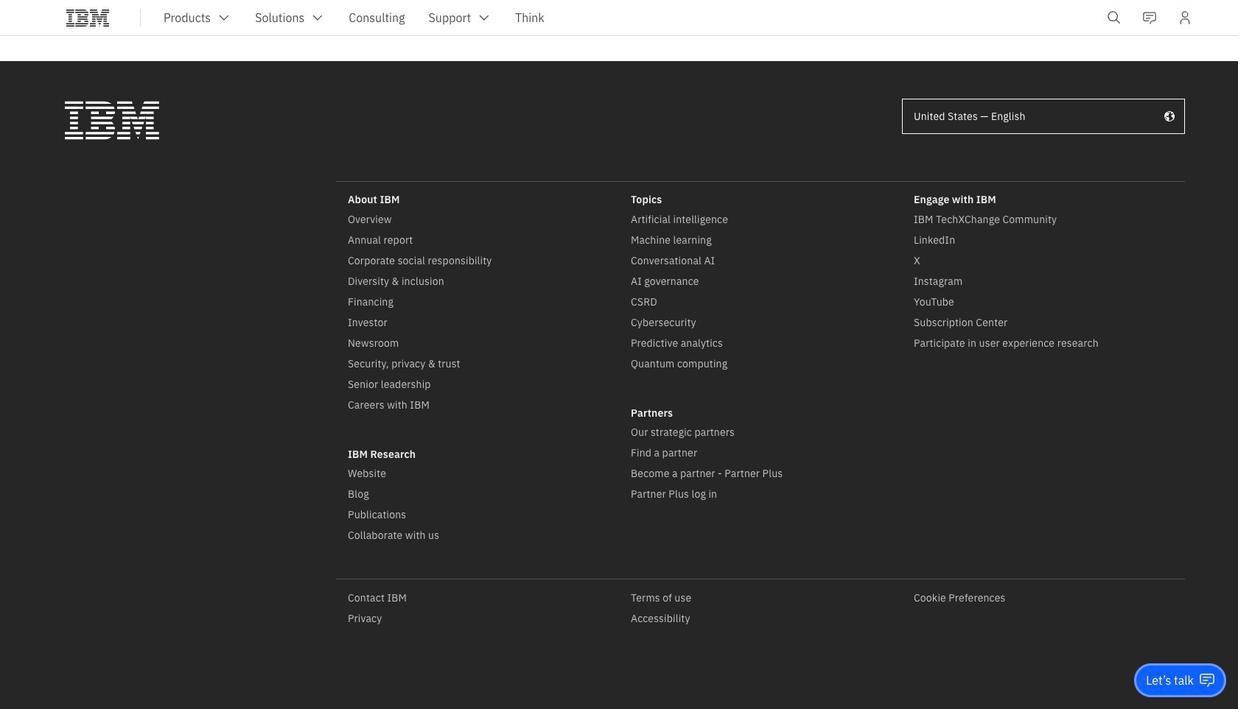 Task type: vqa. For each thing, say whether or not it's contained in the screenshot.
Your privacy choices element
no



Task type: locate. For each thing, give the bounding box(es) containing it.
let's talk element
[[1147, 673, 1194, 689]]

contact us region
[[1135, 664, 1227, 698]]



